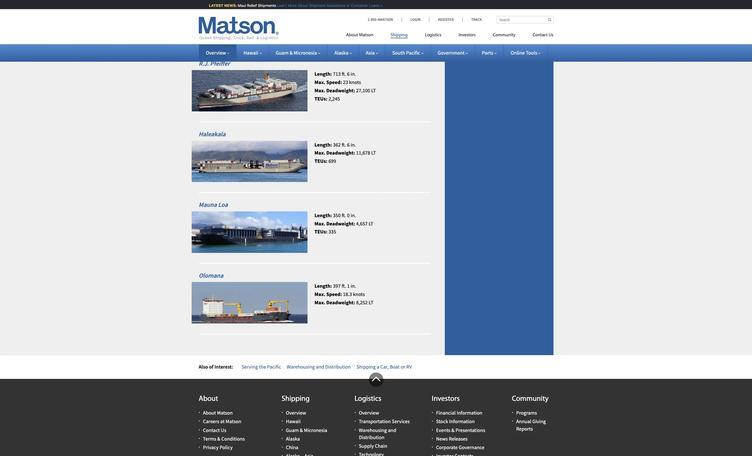 Task type: vqa. For each thing, say whether or not it's contained in the screenshot.
ALASKA to the right
yes



Task type: locate. For each thing, give the bounding box(es) containing it.
pfeiffer
[[210, 59, 230, 67]]

matson for about matson
[[359, 33, 374, 38]]

lt right 27,100
[[372, 87, 376, 94]]

4matson
[[378, 17, 393, 22]]

alaska inside the overview hawaii guam & micronesia alaska china
[[286, 436, 300, 443]]

pacific right south
[[406, 50, 421, 56]]

overview
[[206, 50, 226, 56], [286, 410, 306, 417], [359, 410, 379, 417]]

1 horizontal spatial logistics
[[425, 33, 442, 38]]

deadweight: inside length: 713 ft. 6 in. max. speed: 23 knots max. deadweight: 27,100 lt teus: 2,245
[[327, 87, 355, 94]]

max. inside max. speed: 14 knots 5,364 lt
[[315, 8, 326, 15]]

investors up financial
[[432, 396, 460, 404]]

shipments
[[254, 3, 272, 8]]

footer
[[0, 373, 753, 457]]

1 vertical spatial speed:
[[327, 79, 342, 86]]

stock information link
[[436, 419, 475, 426]]

in. for 23
[[351, 71, 356, 77]]

7 max. from the top
[[315, 300, 326, 306]]

ft. left 0
[[342, 212, 346, 219]]

also of interest:
[[199, 364, 233, 371]]

in. right '1'
[[351, 283, 356, 290]]

about matson link
[[346, 30, 382, 42], [203, 410, 233, 417]]

terms & conditions link
[[203, 436, 245, 443]]

6 inside length: 362 ft. 6 in. max. deadweight: 11,678 lt teus: 699
[[347, 142, 350, 148]]

14
[[343, 8, 348, 15]]

4 max. from the top
[[315, 150, 326, 156]]

pacific right the
[[267, 364, 281, 371]]

0 horizontal spatial us
[[221, 428, 226, 434]]

0 vertical spatial investors
[[459, 33, 476, 38]]

programs link
[[517, 410, 537, 417]]

about matson link up careers at matson 'link' at the bottom left of page
[[203, 410, 233, 417]]

in. right 0
[[351, 212, 356, 219]]

contact inside about matson careers at matson contact us terms & conditions privacy policy
[[203, 428, 220, 434]]

0 vertical spatial us
[[549, 33, 554, 38]]

deadweight: down 23
[[327, 87, 355, 94]]

1 deadweight: from the top
[[327, 87, 355, 94]]

ft. inside length: 397 ft. 1 in. max. speed: 18.3 knots max. deadweight: 8,252 lt
[[342, 283, 346, 290]]

1 vertical spatial guam
[[286, 428, 299, 434]]

ft. inside length: 362 ft. 6 in. max. deadweight: 11,678 lt teus: 699
[[342, 142, 346, 148]]

0 vertical spatial hawaii
[[244, 50, 258, 56]]

0 vertical spatial or
[[343, 3, 346, 8]]

2 max. from the top
[[315, 79, 326, 86]]

1-
[[368, 17, 371, 22]]

1 horizontal spatial hawaii link
[[286, 419, 301, 426]]

news
[[436, 436, 448, 443]]

overview inside overview transportation services warehousing and distribution supply chain
[[359, 410, 379, 417]]

ft. inside length: 713 ft. 6 in. max. speed: 23 knots max. deadweight: 27,100 lt teus: 2,245
[[342, 71, 346, 77]]

0 vertical spatial hawaii link
[[244, 50, 262, 56]]

us inside top menu navigation
[[549, 33, 554, 38]]

transportation
[[359, 419, 391, 426]]

1 horizontal spatial warehousing and distribution link
[[359, 428, 397, 441]]

1 horizontal spatial overview
[[286, 410, 306, 417]]

loa
[[218, 201, 228, 209]]

guam
[[276, 50, 289, 56], [286, 428, 299, 434]]

speed: down assistance
[[327, 8, 342, 15]]

362
[[333, 142, 341, 148]]

deadweight: inside length: 397 ft. 1 in. max. speed: 18.3 knots max. deadweight: 8,252 lt
[[327, 300, 355, 306]]

1 vertical spatial alaska
[[286, 436, 300, 443]]

in. right 362
[[351, 142, 356, 148]]

length: left 362
[[315, 142, 332, 148]]

hawaii link down blue matson logo with ocean, shipping, truck, rail and logistics written beneath it.
[[244, 50, 262, 56]]

length: inside length: 397 ft. 1 in. max. speed: 18.3 knots max. deadweight: 8,252 lt
[[315, 283, 332, 290]]

and inside overview transportation services warehousing and distribution supply chain
[[388, 428, 397, 434]]

contact us
[[533, 33, 554, 38]]

4 ft. from the top
[[342, 283, 346, 290]]

logistics inside top menu navigation
[[425, 33, 442, 38]]

2 vertical spatial knots
[[353, 291, 365, 298]]

0 vertical spatial matson
[[359, 33, 374, 38]]

ft. right 362
[[342, 142, 346, 148]]

community up programs link
[[512, 396, 549, 404]]

0 vertical spatial community
[[493, 33, 516, 38]]

teus: left 2,245
[[315, 95, 328, 102]]

overview inside the overview hawaii guam & micronesia alaska china
[[286, 410, 306, 417]]

1 horizontal spatial contact us link
[[525, 30, 554, 42]]

alaska up 713
[[335, 50, 349, 56]]

ft. for 362
[[342, 142, 346, 148]]

matson inside top menu navigation
[[359, 33, 374, 38]]

0 horizontal spatial contact us link
[[203, 428, 226, 434]]

1 vertical spatial investors
[[432, 396, 460, 404]]

1 horizontal spatial hawaii
[[286, 419, 301, 426]]

length: inside length: 362 ft. 6 in. max. deadweight: 11,678 lt teus: 699
[[315, 142, 332, 148]]

and
[[316, 364, 324, 371], [388, 428, 397, 434]]

0 horizontal spatial alaska link
[[286, 436, 300, 443]]

knots right 23
[[349, 79, 361, 86]]

news releases link
[[436, 436, 468, 443]]

alaska link up 713
[[335, 50, 352, 56]]

0 horizontal spatial warehousing and distribution link
[[287, 364, 351, 371]]

1-800-4matson
[[368, 17, 393, 22]]

1 vertical spatial about matson link
[[203, 410, 233, 417]]

guam inside the overview hawaii guam & micronesia alaska china
[[286, 428, 299, 434]]

government link
[[438, 50, 468, 56]]

guam & micronesia link
[[276, 50, 321, 56], [286, 428, 327, 434]]

1 vertical spatial hawaii
[[286, 419, 301, 426]]

Search search field
[[497, 16, 554, 23]]

1 vertical spatial contact
[[203, 428, 220, 434]]

lt right 8,252
[[369, 300, 374, 306]]

about matson link down 5,364
[[346, 30, 382, 42]]

1 vertical spatial teus:
[[315, 158, 328, 165]]

0 horizontal spatial about matson link
[[203, 410, 233, 417]]

in. inside length: 350 ft. 0 in. max. deadweight: 4,657 lt teus: 335
[[351, 212, 356, 219]]

0 horizontal spatial logistics
[[355, 396, 382, 404]]

conditions
[[222, 436, 245, 443]]

speed: inside length: 397 ft. 1 in. max. speed: 18.3 knots max. deadweight: 8,252 lt
[[327, 291, 342, 298]]

1 horizontal spatial contact
[[533, 33, 548, 38]]

footer containing about
[[0, 373, 753, 457]]

about for about matson
[[346, 33, 358, 38]]

online
[[511, 50, 525, 56]]

2 vertical spatial teus:
[[315, 229, 328, 235]]

0 horizontal spatial or
[[343, 3, 346, 8]]

max. inside length: 350 ft. 0 in. max. deadweight: 4,657 lt teus: 335
[[315, 221, 326, 227]]

in. inside length: 713 ft. 6 in. max. speed: 23 knots max. deadweight: 27,100 lt teus: 2,245
[[351, 71, 356, 77]]

0 vertical spatial 6
[[347, 71, 350, 77]]

1 vertical spatial guam & micronesia link
[[286, 428, 327, 434]]

or
[[343, 3, 346, 8], [401, 364, 406, 371]]

us up terms & conditions link
[[221, 428, 226, 434]]

hawaii down blue matson logo with ocean, shipping, truck, rail and logistics written beneath it.
[[244, 50, 258, 56]]

or up '14' in the top of the page
[[343, 3, 346, 8]]

1 vertical spatial warehousing
[[359, 428, 387, 434]]

6
[[347, 71, 350, 77], [347, 142, 350, 148]]

1 horizontal spatial overview link
[[286, 410, 306, 417]]

1 vertical spatial matson
[[217, 410, 233, 417]]

2 horizontal spatial shipping
[[391, 33, 408, 38]]

0 vertical spatial logistics
[[425, 33, 442, 38]]

0 horizontal spatial hawaii link
[[244, 50, 262, 56]]

overview link for shipping
[[286, 410, 306, 417]]

alaska up china link
[[286, 436, 300, 443]]

lt right 4,657
[[369, 221, 374, 227]]

5,364
[[356, 16, 368, 23]]

2 speed: from the top
[[327, 79, 342, 86]]

3 in. from the top
[[351, 212, 356, 219]]

2 ft. from the top
[[342, 142, 346, 148]]

0 horizontal spatial alaska
[[286, 436, 300, 443]]

alaska
[[335, 50, 349, 56], [286, 436, 300, 443]]

knots
[[349, 8, 361, 15], [349, 79, 361, 86], [353, 291, 365, 298]]

length: left 713
[[315, 71, 332, 77]]

2 vertical spatial speed:
[[327, 291, 342, 298]]

713
[[333, 71, 341, 77]]

ft. right 713
[[342, 71, 346, 77]]

speed: for 397
[[327, 291, 342, 298]]

matson up "at"
[[217, 410, 233, 417]]

deadweight: down "18.3" on the bottom left
[[327, 300, 355, 306]]

0 horizontal spatial distribution
[[325, 364, 351, 371]]

olomana
[[199, 272, 224, 280]]

2 in. from the top
[[351, 142, 356, 148]]

teus: inside length: 362 ft. 6 in. max. deadweight: 11,678 lt teus: 699
[[315, 158, 328, 165]]

1 vertical spatial micronesia
[[304, 428, 327, 434]]

in.
[[351, 71, 356, 77], [351, 142, 356, 148], [351, 212, 356, 219], [351, 283, 356, 290]]

annual giving reports link
[[517, 419, 546, 433]]

knots inside length: 713 ft. 6 in. max. speed: 23 knots max. deadweight: 27,100 lt teus: 2,245
[[349, 79, 361, 86]]

teus: inside length: 350 ft. 0 in. max. deadweight: 4,657 lt teus: 335
[[315, 229, 328, 235]]

warehousing
[[287, 364, 315, 371], [359, 428, 387, 434]]

matson down 1-
[[359, 33, 374, 38]]

1 horizontal spatial and
[[388, 428, 397, 434]]

logistics down "register" "link"
[[425, 33, 442, 38]]

1 horizontal spatial pacific
[[406, 50, 421, 56]]

1 in. from the top
[[351, 71, 356, 77]]

0 vertical spatial knots
[[349, 8, 361, 15]]

at
[[220, 419, 225, 426]]

knots for 1
[[353, 291, 365, 298]]

privacy policy link
[[203, 445, 233, 451]]

1 vertical spatial and
[[388, 428, 397, 434]]

max.
[[315, 8, 326, 15], [315, 79, 326, 86], [315, 87, 326, 94], [315, 150, 326, 156], [315, 221, 326, 227], [315, 291, 326, 298], [315, 300, 326, 306]]

0 horizontal spatial overview
[[206, 50, 226, 56]]

about inside top menu navigation
[[346, 33, 358, 38]]

397
[[333, 283, 341, 290]]

1 length: from the top
[[315, 71, 332, 77]]

deadweight: down the 350
[[327, 221, 355, 227]]

latest news: maui relief shipments learn more about shipment assistance or container loans >
[[205, 3, 379, 8]]

1 horizontal spatial distribution
[[359, 435, 385, 441]]

knots inside length: 397 ft. 1 in. max. speed: 18.3 knots max. deadweight: 8,252 lt
[[353, 291, 365, 298]]

2 vertical spatial matson
[[226, 419, 241, 426]]

3 ft. from the top
[[342, 212, 346, 219]]

section
[[438, 0, 561, 356]]

knots down container
[[349, 8, 361, 15]]

0 vertical spatial guam & micronesia link
[[276, 50, 321, 56]]

1 horizontal spatial us
[[549, 33, 554, 38]]

in. inside length: 397 ft. 1 in. max. speed: 18.3 knots max. deadweight: 8,252 lt
[[351, 283, 356, 290]]

logistics down backtop 'image'
[[355, 396, 382, 404]]

shipping inside top menu navigation
[[391, 33, 408, 38]]

register link
[[430, 17, 463, 22]]

overview for overview transportation services warehousing and distribution supply chain
[[359, 410, 379, 417]]

6 up 23
[[347, 71, 350, 77]]

logistics link
[[417, 30, 450, 42]]

& inside "financial information stock information events & presentations news releases corporate governance"
[[452, 428, 455, 434]]

3 speed: from the top
[[327, 291, 342, 298]]

in. inside length: 362 ft. 6 in. max. deadweight: 11,678 lt teus: 699
[[351, 142, 356, 148]]

ft.
[[342, 71, 346, 77], [342, 142, 346, 148], [342, 212, 346, 219], [342, 283, 346, 290]]

contact down careers
[[203, 428, 220, 434]]

contact up tools
[[533, 33, 548, 38]]

1 horizontal spatial shipping
[[357, 364, 376, 371]]

2 horizontal spatial overview link
[[359, 410, 379, 417]]

1 teus: from the top
[[315, 95, 328, 102]]

2 length: from the top
[[315, 142, 332, 148]]

community up online
[[493, 33, 516, 38]]

6 right 362
[[347, 142, 350, 148]]

interest:
[[215, 364, 233, 371]]

speed:
[[327, 8, 342, 15], [327, 79, 342, 86], [327, 291, 342, 298]]

0 vertical spatial speed:
[[327, 8, 342, 15]]

4 deadweight: from the top
[[327, 300, 355, 306]]

1 horizontal spatial about matson link
[[346, 30, 382, 42]]

community inside top menu navigation
[[493, 33, 516, 38]]

1 horizontal spatial alaska
[[335, 50, 349, 56]]

matson right "at"
[[226, 419, 241, 426]]

0 horizontal spatial shipping
[[282, 396, 310, 404]]

2 deadweight: from the top
[[327, 150, 355, 156]]

5 max. from the top
[[315, 221, 326, 227]]

lt right 11,678
[[372, 150, 376, 156]]

releases
[[449, 436, 468, 443]]

2 6 from the top
[[347, 142, 350, 148]]

warehousing and distribution
[[287, 364, 351, 371]]

1 horizontal spatial alaska link
[[335, 50, 352, 56]]

financial information link
[[436, 410, 483, 417]]

0 horizontal spatial warehousing
[[287, 364, 315, 371]]

lt right 5,364
[[369, 16, 374, 23]]

top menu navigation
[[346, 30, 554, 42]]

length:
[[315, 71, 332, 77], [315, 142, 332, 148], [315, 212, 332, 219], [315, 283, 332, 290]]

0 vertical spatial shipping
[[391, 33, 408, 38]]

careers at matson link
[[203, 419, 241, 426]]

overview for overview
[[206, 50, 226, 56]]

information
[[457, 410, 483, 417], [449, 419, 475, 426]]

information up events & presentations 'link'
[[449, 419, 475, 426]]

investors down 'track' link
[[459, 33, 476, 38]]

2,245
[[329, 95, 340, 102]]

overview link
[[206, 50, 230, 56], [286, 410, 306, 417], [359, 410, 379, 417]]

None search field
[[497, 16, 554, 23]]

350
[[333, 212, 341, 219]]

reports
[[517, 426, 533, 433]]

alaska link up china link
[[286, 436, 300, 443]]

0 horizontal spatial contact
[[203, 428, 220, 434]]

investors
[[459, 33, 476, 38], [432, 396, 460, 404]]

2 vertical spatial shipping
[[282, 396, 310, 404]]

ft. for 350
[[342, 212, 346, 219]]

china
[[286, 445, 299, 451]]

shipping a car, boat or rv
[[357, 364, 412, 371]]

1 6 from the top
[[347, 71, 350, 77]]

4 length: from the top
[[315, 283, 332, 290]]

overview for overview hawaii guam & micronesia alaska china
[[286, 410, 306, 417]]

1 vertical spatial or
[[401, 364, 406, 371]]

length: inside length: 713 ft. 6 in. max. speed: 23 knots max. deadweight: 27,100 lt teus: 2,245
[[315, 71, 332, 77]]

speed: down 397
[[327, 291, 342, 298]]

0 vertical spatial and
[[316, 364, 324, 371]]

0 vertical spatial contact us link
[[525, 30, 554, 42]]

alaska link for china link
[[286, 436, 300, 443]]

information up stock information link
[[457, 410, 483, 417]]

3 length: from the top
[[315, 212, 332, 219]]

boat
[[390, 364, 400, 371]]

0 vertical spatial alaska link
[[335, 50, 352, 56]]

2 horizontal spatial overview
[[359, 410, 379, 417]]

1 vertical spatial 6
[[347, 142, 350, 148]]

ft. inside length: 350 ft. 0 in. max. deadweight: 4,657 lt teus: 335
[[342, 212, 346, 219]]

hawaii link up china
[[286, 419, 301, 426]]

1 vertical spatial hawaii link
[[286, 419, 301, 426]]

0 vertical spatial contact
[[533, 33, 548, 38]]

us
[[549, 33, 554, 38], [221, 428, 226, 434]]

4 in. from the top
[[351, 283, 356, 290]]

us down search icon
[[549, 33, 554, 38]]

south pacific link
[[393, 50, 424, 56]]

length: left 397
[[315, 283, 332, 290]]

or left rv
[[401, 364, 406, 371]]

3 teus: from the top
[[315, 229, 328, 235]]

3 deadweight: from the top
[[327, 221, 355, 227]]

about inside about matson careers at matson contact us terms & conditions privacy policy
[[203, 410, 216, 417]]

1 vertical spatial alaska link
[[286, 436, 300, 443]]

1 vertical spatial distribution
[[359, 435, 385, 441]]

contact us link up tools
[[525, 30, 554, 42]]

1 speed: from the top
[[327, 8, 342, 15]]

ft. left '1'
[[342, 283, 346, 290]]

1 vertical spatial contact us link
[[203, 428, 226, 434]]

ft. for 713
[[342, 71, 346, 77]]

0 vertical spatial pacific
[[406, 50, 421, 56]]

1 horizontal spatial warehousing
[[359, 428, 387, 434]]

1 vertical spatial pacific
[[267, 364, 281, 371]]

mauna
[[199, 201, 217, 209]]

in. for 11,678
[[351, 142, 356, 148]]

speed: inside length: 713 ft. 6 in. max. speed: 23 knots max. deadweight: 27,100 lt teus: 2,245
[[327, 79, 342, 86]]

search image
[[548, 18, 552, 21]]

3 max. from the top
[[315, 87, 326, 94]]

deadweight: down 362
[[327, 150, 355, 156]]

1 vertical spatial us
[[221, 428, 226, 434]]

hawaii up china
[[286, 419, 301, 426]]

r.j.
[[199, 59, 209, 67]]

knots up 8,252
[[353, 291, 365, 298]]

0 horizontal spatial hawaii
[[244, 50, 258, 56]]

contact inside top menu navigation
[[533, 33, 548, 38]]

hawaii link for guam & micronesia 'link' corresponding to the alaska link associated with china link
[[286, 419, 301, 426]]

1 vertical spatial knots
[[349, 79, 361, 86]]

matson
[[359, 33, 374, 38], [217, 410, 233, 417], [226, 419, 241, 426]]

login
[[411, 17, 421, 22]]

speed: down 713
[[327, 79, 342, 86]]

0 vertical spatial warehousing
[[287, 364, 315, 371]]

335
[[329, 229, 336, 235]]

0 horizontal spatial and
[[316, 364, 324, 371]]

6 inside length: 713 ft. 6 in. max. speed: 23 knots max. deadweight: 27,100 lt teus: 2,245
[[347, 71, 350, 77]]

speed: inside max. speed: 14 knots 5,364 lt
[[327, 8, 342, 15]]

length: left the 350
[[315, 212, 332, 219]]

0 vertical spatial teus:
[[315, 95, 328, 102]]

1 vertical spatial shipping
[[357, 364, 376, 371]]

about matson link for careers at matson 'link' at the bottom left of page
[[203, 410, 233, 417]]

2 teus: from the top
[[315, 158, 328, 165]]

length: for length: 397 ft. 1 in. max. speed: 18.3 knots max. deadweight: 8,252 lt
[[315, 283, 332, 290]]

about for about
[[199, 396, 218, 404]]

0 vertical spatial about matson link
[[346, 30, 382, 42]]

teus: left 335
[[315, 229, 328, 235]]

ft. for 397
[[342, 283, 346, 290]]

distribution inside overview transportation services warehousing and distribution supply chain
[[359, 435, 385, 441]]

contact us link down careers
[[203, 428, 226, 434]]

1 max. from the top
[[315, 8, 326, 15]]

length: inside length: 350 ft. 0 in. max. deadweight: 4,657 lt teus: 335
[[315, 212, 332, 219]]

in. right 713
[[351, 71, 356, 77]]

teus: left 699
[[315, 158, 328, 165]]

guam & micronesia
[[276, 50, 317, 56]]

1 ft. from the top
[[342, 71, 346, 77]]

teus: for length: 362 ft. 6 in. max. deadweight: 11,678 lt teus: 699
[[315, 158, 328, 165]]



Task type: describe. For each thing, give the bounding box(es) containing it.
knots inside max. speed: 14 knots 5,364 lt
[[349, 8, 361, 15]]

stock
[[436, 419, 448, 426]]

giving
[[533, 419, 546, 426]]

china link
[[286, 445, 299, 451]]

backtop image
[[369, 373, 383, 388]]

mauna loa
[[199, 201, 228, 209]]

in. for 4,657
[[351, 212, 356, 219]]

1-800-4matson link
[[368, 17, 402, 22]]

privacy
[[203, 445, 219, 451]]

1 vertical spatial community
[[512, 396, 549, 404]]

about matson link for shipping link
[[346, 30, 382, 42]]

asia
[[366, 50, 375, 56]]

news:
[[220, 3, 233, 8]]

relief
[[243, 3, 253, 8]]

lt inside max. speed: 14 knots 5,364 lt
[[369, 16, 374, 23]]

lt inside length: 362 ft. 6 in. max. deadweight: 11,678 lt teus: 699
[[372, 150, 376, 156]]

serving the pacific
[[242, 364, 281, 371]]

south
[[393, 50, 405, 56]]

track link
[[463, 17, 482, 22]]

>
[[377, 3, 379, 8]]

0 vertical spatial micronesia
[[294, 50, 317, 56]]

micronesia inside the overview hawaii guam & micronesia alaska china
[[304, 428, 327, 434]]

1
[[347, 283, 350, 290]]

guam & micronesia link for the alaska link associated with "asia" link
[[276, 50, 321, 56]]

length: for length: 350 ft. 0 in. max. deadweight: 4,657 lt teus: 335
[[315, 212, 332, 219]]

a
[[377, 364, 380, 371]]

0 vertical spatial alaska
[[335, 50, 349, 56]]

matson for about matson careers at matson contact us terms & conditions privacy policy
[[217, 410, 233, 417]]

haleakala barge loaded with cargo image
[[192, 141, 308, 183]]

1 vertical spatial information
[[449, 419, 475, 426]]

max. inside length: 362 ft. 6 in. max. deadweight: 11,678 lt teus: 699
[[315, 150, 326, 156]]

transportation services link
[[359, 419, 410, 426]]

car,
[[381, 364, 389, 371]]

0
[[347, 212, 350, 219]]

length: 713 ft. 6 in. max. speed: 23 knots max. deadweight: 27,100 lt teus: 2,245
[[315, 71, 376, 102]]

deadweight: inside length: 350 ft. 0 in. max. deadweight: 4,657 lt teus: 335
[[327, 221, 355, 227]]

presentations
[[456, 428, 486, 434]]

learn
[[273, 3, 283, 8]]

4,657
[[356, 221, 368, 227]]

teus: for length: 350 ft. 0 in. max. deadweight: 4,657 lt teus: 335
[[315, 229, 328, 235]]

speed: for 713
[[327, 79, 342, 86]]

programs
[[517, 410, 537, 417]]

us inside about matson careers at matson contact us terms & conditions privacy policy
[[221, 428, 226, 434]]

23
[[343, 79, 348, 86]]

& inside the overview hawaii guam & micronesia alaska china
[[300, 428, 303, 434]]

financial information stock information events & presentations news releases corporate governance
[[436, 410, 486, 451]]

lt inside length: 713 ft. 6 in. max. speed: 23 knots max. deadweight: 27,100 lt teus: 2,245
[[372, 87, 376, 94]]

learn more about shipment assistance or container loans > link
[[273, 3, 379, 8]]

careers
[[203, 419, 219, 426]]

shipment
[[305, 3, 322, 8]]

assistance
[[323, 3, 342, 8]]

terms
[[203, 436, 216, 443]]

r.j. pfeiffer
[[199, 59, 230, 67]]

services
[[392, 419, 410, 426]]

& inside about matson careers at matson contact us terms & conditions privacy policy
[[217, 436, 220, 443]]

hawaii inside the overview hawaii guam & micronesia alaska china
[[286, 419, 301, 426]]

rv
[[407, 364, 412, 371]]

more
[[284, 3, 293, 8]]

length: for length: 362 ft. 6 in. max. deadweight: 11,678 lt teus: 699
[[315, 142, 332, 148]]

of
[[209, 364, 214, 371]]

teus: inside length: 713 ft. 6 in. max. speed: 23 knots max. deadweight: 27,100 lt teus: 2,245
[[315, 95, 328, 102]]

6 for 11,678
[[347, 142, 350, 148]]

container
[[347, 3, 364, 8]]

0 vertical spatial information
[[457, 410, 483, 417]]

6 max. from the top
[[315, 291, 326, 298]]

6 for 23
[[347, 71, 350, 77]]

ports
[[482, 50, 494, 56]]

warehousing inside overview transportation services warehousing and distribution supply chain
[[359, 428, 387, 434]]

alaska link for "asia" link
[[335, 50, 352, 56]]

length: 397 ft. 1 in. max. speed: 18.3 knots max. deadweight: 8,252 lt
[[315, 283, 374, 306]]

27,100
[[356, 87, 371, 94]]

investors inside top menu navigation
[[459, 33, 476, 38]]

about matson
[[346, 33, 374, 38]]

latest
[[205, 3, 219, 8]]

programs annual giving reports
[[517, 410, 546, 433]]

deadweight: inside length: 362 ft. 6 in. max. deadweight: 11,678 lt teus: 699
[[327, 150, 355, 156]]

about matson careers at matson contact us terms & conditions privacy policy
[[203, 410, 245, 451]]

asia link
[[366, 50, 379, 56]]

shipping a car, boat or rv link
[[357, 364, 412, 371]]

length: for length: 713 ft. 6 in. max. speed: 23 knots max. deadweight: 27,100 lt teus: 2,245
[[315, 71, 332, 77]]

corporate
[[436, 445, 458, 451]]

serving
[[242, 364, 258, 371]]

length: 350 ft. 0 in. max. deadweight: 4,657 lt teus: 335
[[315, 212, 374, 235]]

0 horizontal spatial pacific
[[267, 364, 281, 371]]

policy
[[220, 445, 233, 451]]

0 vertical spatial guam
[[276, 50, 289, 56]]

community link
[[485, 30, 525, 42]]

1 vertical spatial logistics
[[355, 396, 382, 404]]

shipping link
[[382, 30, 417, 42]]

hawaii link for guam & micronesia 'link' related to the alaska link associated with "asia" link
[[244, 50, 262, 56]]

overview hawaii guam & micronesia alaska china
[[286, 410, 327, 451]]

government
[[438, 50, 465, 56]]

length: 362 ft. 6 in. max. deadweight: 11,678 lt teus: 699
[[315, 142, 376, 165]]

annual
[[517, 419, 532, 426]]

blue matson logo with ocean, shipping, truck, rail and logistics written beneath it. image
[[199, 17, 279, 40]]

overview link for logistics
[[359, 410, 379, 417]]

0 vertical spatial distribution
[[325, 364, 351, 371]]

supply chain link
[[359, 443, 388, 450]]

0 vertical spatial warehousing and distribution link
[[287, 364, 351, 371]]

track
[[472, 17, 482, 22]]

login link
[[402, 17, 430, 22]]

in. for 18.3
[[351, 283, 356, 290]]

ports link
[[482, 50, 497, 56]]

corporate governance link
[[436, 445, 485, 451]]

online tools
[[511, 50, 538, 56]]

tools
[[526, 50, 538, 56]]

haleakala
[[199, 130, 226, 138]]

1 vertical spatial warehousing and distribution link
[[359, 428, 397, 441]]

lt inside length: 350 ft. 0 in. max. deadweight: 4,657 lt teus: 335
[[369, 221, 374, 227]]

1 horizontal spatial or
[[401, 364, 406, 371]]

18.3
[[343, 291, 352, 298]]

knots for 6
[[349, 79, 361, 86]]

0 horizontal spatial overview link
[[206, 50, 230, 56]]

11,678
[[356, 150, 371, 156]]

events
[[436, 428, 451, 434]]

8,252
[[356, 300, 368, 306]]

online tools link
[[511, 50, 541, 56]]

governance
[[459, 445, 485, 451]]

events & presentations link
[[436, 428, 486, 434]]

lt inside length: 397 ft. 1 in. max. speed: 18.3 knots max. deadweight: 8,252 lt
[[369, 300, 374, 306]]

financial
[[436, 410, 456, 417]]

about for about matson careers at matson contact us terms & conditions privacy policy
[[203, 410, 216, 417]]

guam & micronesia link for the alaska link associated with china link
[[286, 428, 327, 434]]

serving the pacific link
[[242, 364, 281, 371]]



